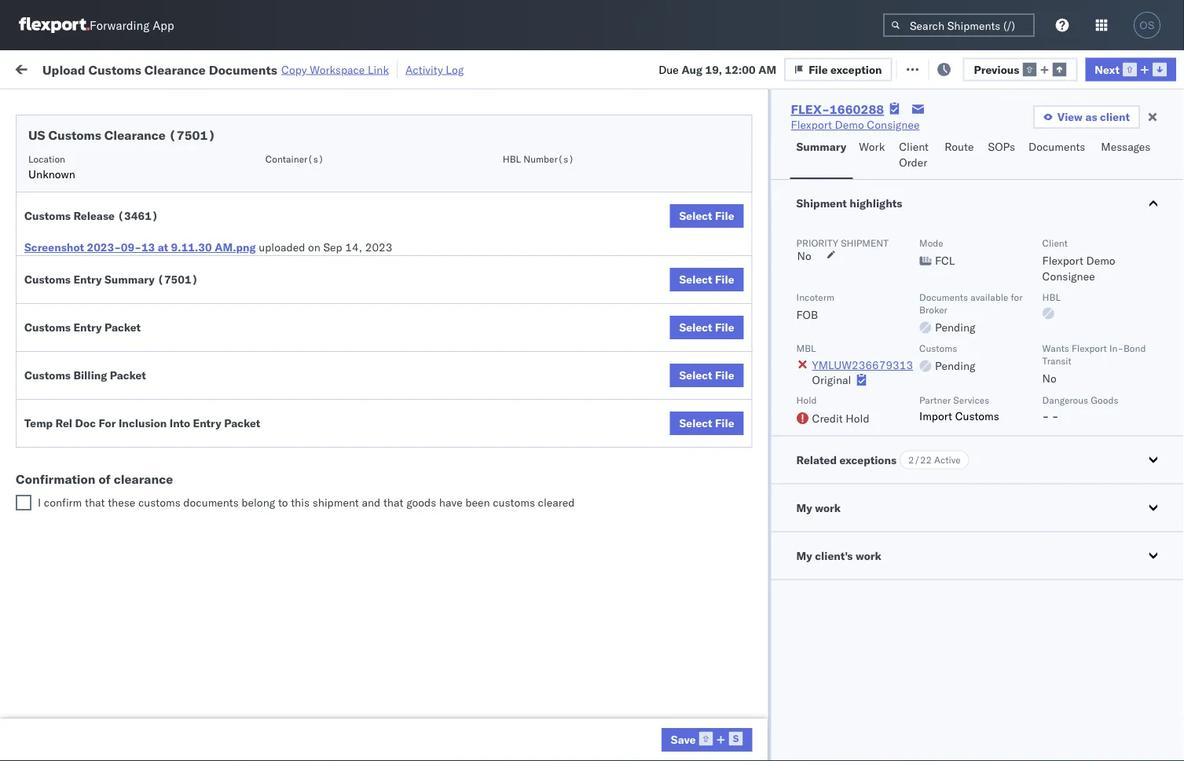 Task type: locate. For each thing, give the bounding box(es) containing it.
flexport inside 'wants flexport in-bond transit no'
[[1072, 342, 1107, 354]]

1 vertical spatial schedule delivery appointment button
[[36, 260, 193, 277]]

2 select from the top
[[680, 273, 713, 287]]

flexport. image
[[19, 17, 90, 33]]

that
[[85, 496, 105, 510], [384, 496, 404, 510]]

2 test123456 from the top
[[1071, 331, 1137, 344]]

3 hlxu6269489, from the top
[[1052, 261, 1132, 275]]

1 11:00 from the top
[[253, 331, 284, 344]]

2 vertical spatial my
[[797, 549, 813, 563]]

clearance down import work button
[[104, 127, 166, 143]]

due aug 19, 12:00 am
[[659, 62, 777, 76]]

schedule pickup from los angeles, ca
[[36, 184, 212, 213], [36, 218, 212, 248], [36, 287, 212, 317], [36, 356, 212, 386], [36, 495, 212, 524]]

hold up credit
[[797, 395, 817, 406]]

customs down "services"
[[956, 409, 1000, 423]]

dec left 23,
[[326, 434, 347, 448]]

2 schedule pickup from los angeles, ca from the top
[[36, 218, 212, 248]]

packet right billing
[[110, 369, 146, 382]]

0 vertical spatial 2130387
[[902, 538, 949, 552]]

at left "risk" at left
[[312, 61, 322, 75]]

4 schedule pickup from los angeles, ca button from the top
[[36, 356, 223, 389]]

1 horizontal spatial at
[[312, 61, 322, 75]]

1889466 left "services"
[[902, 400, 949, 413]]

1 horizontal spatial file exception
[[917, 61, 990, 75]]

select for customs entry summary (7501)
[[680, 273, 713, 287]]

13,
[[357, 400, 374, 413]]

2023 right 14,
[[365, 241, 393, 254]]

risk
[[325, 61, 343, 75]]

6 resize handle column header from the left
[[816, 122, 835, 762]]

Search Work text field
[[657, 56, 828, 80]]

no down priority
[[798, 249, 812, 263]]

19,
[[705, 62, 723, 76]]

1 confirm from the top
[[36, 426, 76, 439]]

documents up broker
[[920, 291, 969, 303]]

4 lhuu7894563, from the top
[[968, 469, 1050, 482]]

(7501)
[[169, 127, 216, 143], [157, 273, 198, 287]]

1 vertical spatial upload
[[36, 322, 72, 336]]

2 vertical spatial 2130387
[[902, 746, 949, 759]]

uetu5238478 down dangerous goods - -
[[1052, 434, 1129, 448]]

mbl/mawb
[[1071, 129, 1125, 140]]

ca down temp
[[36, 441, 51, 455]]

0 vertical spatial appointment
[[129, 157, 193, 171]]

schedule down confirmation
[[36, 495, 83, 509]]

2 hlxu6269489, from the top
[[1052, 226, 1132, 240]]

2 vertical spatial work
[[856, 549, 882, 563]]

5 ocean fcl from the top
[[481, 400, 536, 413]]

5 select file button from the top
[[670, 412, 744, 436]]

client inside button
[[900, 140, 929, 154]]

select file for temp rel doc for inclusion into entry packet
[[680, 417, 735, 430]]

and
[[362, 496, 381, 510]]

schedule delivery appointment link up the for
[[36, 398, 193, 414]]

delivery for schedule delivery appointment button for 11:59 pm pdt, nov 4, 2022
[[86, 261, 126, 274]]

3 select from the top
[[680, 321, 713, 334]]

1 horizontal spatial hold
[[846, 412, 870, 425]]

30,
[[347, 711, 364, 725]]

packet up 4:00
[[224, 417, 260, 430]]

2023 right the 2,
[[368, 746, 396, 759]]

2 vertical spatial flex-2130387
[[868, 746, 949, 759]]

customs down clearance
[[138, 496, 181, 510]]

billing
[[73, 369, 107, 382]]

no down transit
[[1043, 372, 1057, 386]]

pst,
[[306, 331, 330, 344], [306, 400, 330, 413], [300, 434, 324, 448], [306, 503, 330, 517], [300, 711, 324, 725], [306, 746, 330, 759]]

5 hlxu803 from the top
[[1135, 330, 1185, 344]]

delivery for schedule delivery appointment button associated with 11:59 pm pst, dec 13, 2022
[[86, 399, 126, 413]]

1 ceau7522281, hlxu6269489, hlxu803 from the top
[[968, 192, 1185, 206]]

4 hlxu803 from the top
[[1135, 296, 1185, 309]]

schedule delivery appointment up the for
[[36, 399, 193, 413]]

8 resize handle column header from the left
[[1044, 122, 1063, 762]]

pst, up 11:00 pm pst, feb 2, 2023
[[300, 711, 324, 725]]

1889466 up partner
[[902, 365, 949, 379]]

file for customs billing packet
[[715, 369, 735, 382]]

1 vertical spatial work
[[815, 501, 841, 515]]

resize handle column header
[[225, 122, 244, 762], [399, 122, 418, 762], [454, 122, 473, 762], [557, 122, 575, 762], [659, 122, 678, 762], [816, 122, 835, 762], [942, 122, 961, 762], [1044, 122, 1063, 762], [1156, 122, 1175, 762]]

delivery inside button
[[79, 468, 120, 482]]

1 integration test account - karl lagerfeld from the top
[[685, 538, 890, 552]]

confirm inside confirm delivery link
[[36, 468, 76, 482]]

schedule delivery appointment link for 11:59 pm pdt, nov 4, 2022
[[36, 260, 193, 276]]

uetu5238478
[[1052, 365, 1129, 379], [1052, 399, 1129, 413], [1052, 434, 1129, 448], [1052, 469, 1129, 482]]

on
[[384, 61, 397, 75], [308, 241, 321, 254]]

on right 205 at the top of page
[[384, 61, 397, 75]]

8 schedule from the top
[[36, 495, 83, 509]]

abcdefg78456546 up maeu9736123
[[1071, 469, 1176, 483]]

1 vertical spatial client
[[1043, 237, 1068, 249]]

next button
[[1086, 58, 1177, 81]]

1 vertical spatial schedule delivery appointment link
[[36, 260, 193, 276]]

5 ceau7522281, from the top
[[968, 330, 1049, 344]]

5 flex-1846748 from the top
[[868, 296, 949, 310]]

1660288
[[830, 101, 885, 117]]

dangerous
[[1043, 395, 1089, 406]]

link
[[368, 62, 389, 76]]

flex-1889466 button
[[843, 361, 953, 383], [843, 361, 953, 383], [843, 396, 953, 418], [843, 396, 953, 418], [843, 430, 953, 452], [843, 430, 953, 452], [843, 465, 953, 487], [843, 465, 953, 487]]

client inside the client flexport demo consignee incoterm fob
[[1043, 237, 1068, 249]]

pickup down upload customs clearance documents
[[86, 356, 119, 370]]

appointment down us customs clearance (7501)
[[129, 157, 193, 171]]

hold right credit
[[846, 412, 870, 425]]

from inside confirm pickup from los angeles, ca
[[116, 426, 139, 439]]

flex-1889466
[[868, 365, 949, 379], [868, 400, 949, 413], [868, 434, 949, 448], [868, 469, 949, 483]]

1 vertical spatial 2130387
[[902, 573, 949, 586]]

(7501) down the upload customs clearance documents copy workspace link
[[169, 127, 216, 143]]

priority
[[797, 237, 839, 249]]

dec left 13,
[[333, 400, 354, 413]]

2 vertical spatial schedule delivery appointment button
[[36, 398, 193, 415]]

1 vertical spatial 11:00
[[253, 746, 284, 759]]

appointment for 11:59 pm pst, dec 13, 2022
[[129, 399, 193, 413]]

2/22
[[909, 454, 932, 466]]

uetu5238478 for confirm pickup from los angeles, ca
[[1052, 434, 1129, 448]]

1 account from the top
[[766, 538, 808, 552]]

0 vertical spatial schedule delivery appointment
[[36, 157, 193, 171]]

on left sep at the left top of page
[[308, 241, 321, 254]]

2 vertical spatial consignee
[[758, 503, 811, 517]]

5 11:59 from the top
[[253, 296, 284, 310]]

1 horizontal spatial customs
[[493, 496, 535, 510]]

lhuu7894563, for confirm pickup from los angeles, ca
[[968, 434, 1050, 448]]

hbl for hbl number(s)
[[503, 153, 521, 165]]

0 vertical spatial clearance
[[145, 62, 206, 77]]

4 4, from the top
[[357, 261, 367, 275]]

1 vertical spatial on
[[308, 241, 321, 254]]

flex-1660288 link
[[791, 101, 885, 117]]

3 11:59 pm pdt, nov 4, 2022 from the top
[[253, 227, 397, 241]]

confirm for confirm delivery
[[36, 468, 76, 482]]

my down related
[[797, 501, 813, 515]]

1 horizontal spatial import
[[920, 409, 953, 423]]

for
[[1011, 291, 1023, 303]]

select file button for customs entry packet
[[670, 316, 744, 340]]

0 vertical spatial at
[[312, 61, 322, 75]]

0 horizontal spatial work
[[45, 57, 86, 79]]

schedule delivery appointment button down us customs clearance (7501)
[[36, 156, 193, 173]]

0 horizontal spatial no
[[798, 249, 812, 263]]

3 abcdefg78456546 from the top
[[1071, 434, 1176, 448]]

0 horizontal spatial demo
[[835, 118, 864, 132]]

previous button
[[963, 58, 1078, 81]]

pm for 2nd schedule pickup from los angeles, ca button
[[287, 227, 304, 241]]

3 11:59 from the top
[[253, 227, 284, 241]]

0 horizontal spatial exception
[[831, 62, 882, 76]]

message (0)
[[211, 61, 275, 75]]

my left client's
[[797, 549, 813, 563]]

pst, up 4:00 pm pst, dec 23, 2022
[[306, 400, 330, 413]]

1 vertical spatial confirm
[[36, 468, 76, 482]]

4, up 8,
[[357, 296, 367, 310]]

7 resize handle column header from the left
[[942, 122, 961, 762]]

demo inside the client flexport demo consignee incoterm fob
[[1087, 254, 1116, 268]]

upload inside upload customs clearance documents
[[36, 322, 72, 336]]

2 lhuu7894563, uetu5238478 from the top
[[968, 399, 1129, 413]]

delivery for confirm delivery button
[[79, 468, 120, 482]]

schedule down screenshot
[[36, 261, 83, 274]]

select file for customs billing packet
[[680, 369, 735, 382]]

summary down flexport demo consignee link
[[797, 140, 847, 154]]

forwarding
[[90, 18, 150, 33]]

ymluw236679313
[[813, 358, 914, 372]]

5 select file from the top
[[680, 417, 735, 430]]

0 horizontal spatial hold
[[797, 395, 817, 406]]

9 ocean fcl from the top
[[481, 746, 536, 759]]

5 integration test account - karl lagerfeld from the top
[[685, 711, 890, 725]]

1 vertical spatial hbl
[[1043, 291, 1061, 303]]

2 customs from the left
[[493, 496, 535, 510]]

lhuu7894563, up "services"
[[968, 365, 1050, 379]]

related exceptions
[[797, 453, 897, 467]]

doc
[[75, 417, 96, 430]]

2 schedule from the top
[[36, 184, 83, 197]]

maeu9408431
[[1071, 538, 1150, 552], [1071, 573, 1150, 586], [1071, 746, 1150, 759]]

3 flex-2130387 from the top
[[868, 746, 949, 759]]

customs down screenshot
[[24, 273, 71, 287]]

1 select file from the top
[[680, 209, 735, 223]]

documents inside button
[[1029, 140, 1086, 154]]

2 schedule delivery appointment from the top
[[36, 261, 193, 274]]

0 vertical spatial schedule delivery appointment button
[[36, 156, 193, 173]]

numbers inside container numbers
[[968, 135, 1007, 147]]

my work up filtered by:
[[16, 57, 86, 79]]

2,
[[355, 746, 366, 759]]

0 vertical spatial demo
[[835, 118, 864, 132]]

upload customs clearance documents copy workspace link
[[42, 62, 389, 77]]

previous
[[974, 62, 1020, 76]]

1 horizontal spatial summary
[[797, 140, 847, 154]]

schedule delivery appointment for 11:59 pm pdt, nov 4, 2022
[[36, 261, 193, 274]]

0 vertical spatial consignee
[[867, 118, 920, 132]]

schedule pickup from los angeles, ca link for first schedule pickup from los angeles, ca button from the top of the page
[[36, 183, 223, 214]]

flex-1846748
[[868, 158, 949, 171], [868, 192, 949, 206], [868, 227, 949, 241], [868, 261, 949, 275], [868, 296, 949, 310], [868, 331, 949, 344]]

los for 5th schedule pickup from los angeles, ca button
[[148, 495, 166, 509]]

goods
[[407, 496, 436, 510]]

nov
[[334, 158, 355, 171], [334, 192, 355, 206], [334, 227, 355, 241], [334, 261, 355, 275], [334, 296, 355, 310], [333, 331, 354, 344]]

abcdefg78456546 down the goods at the bottom
[[1071, 434, 1176, 448]]

4, up 14,
[[357, 192, 367, 206]]

pickup down customs entry summary (7501)
[[86, 287, 119, 301]]

1 appointment from the top
[[129, 157, 193, 171]]

3 lhuu7894563, from the top
[[968, 434, 1050, 448]]

ocean fcl
[[481, 158, 536, 171], [481, 192, 536, 206], [481, 296, 536, 310], [481, 331, 536, 344], [481, 400, 536, 413], [481, 434, 536, 448], [481, 503, 536, 517], [481, 711, 536, 725], [481, 746, 536, 759]]

3 lhuu7894563, uetu5238478 from the top
[[968, 434, 1129, 448]]

2 appointment from the top
[[129, 261, 193, 274]]

0 vertical spatial jan
[[333, 503, 351, 517]]

select file button for temp rel doc for inclusion into entry packet
[[670, 412, 744, 436]]

pending up "services"
[[936, 359, 976, 373]]

clearance down customs entry summary (7501)
[[122, 322, 172, 336]]

4 pdt, from the top
[[306, 261, 331, 275]]

file exception down search shipments (/) text box at top
[[917, 61, 990, 75]]

1 vertical spatial shipment
[[313, 496, 359, 510]]

3 flex-1846748 from the top
[[868, 227, 949, 241]]

1 select file button from the top
[[670, 204, 744, 228]]

flex
[[843, 129, 860, 140]]

1 vertical spatial flex-2130387
[[868, 573, 949, 586]]

file exception up flex-1660288
[[809, 62, 882, 76]]

ceau7522281, hlxu6269489, hlxu803 for upload customs clearance documents "button"
[[968, 330, 1185, 344]]

documents inside documents available for broker
[[920, 291, 969, 303]]

lhuu7894563, uetu5238478 for schedule delivery appointment
[[968, 399, 1129, 413]]

summary
[[797, 140, 847, 154], [105, 273, 155, 287]]

container numbers
[[968, 122, 1011, 147]]

pm for 5th schedule pickup from los angeles, ca button
[[287, 503, 304, 517]]

pm for third schedule pickup from los angeles, ca button from the top
[[287, 296, 304, 310]]

confirm inside confirm pickup from los angeles, ca
[[36, 426, 76, 439]]

1 vertical spatial import
[[920, 409, 953, 423]]

1 vertical spatial schedule delivery appointment
[[36, 261, 193, 274]]

0 vertical spatial maeu9408431
[[1071, 538, 1150, 552]]

uploaded
[[259, 241, 305, 254]]

my for my client's work button
[[797, 549, 813, 563]]

0 vertical spatial flex-2130387
[[868, 538, 949, 552]]

schedule up netherlands
[[36, 702, 83, 716]]

pending for customs
[[936, 359, 976, 373]]

consignee for bookings test consignee
[[758, 503, 811, 517]]

1 vertical spatial entry
[[73, 321, 102, 334]]

5 select from the top
[[680, 417, 713, 430]]

1 select from the top
[[680, 209, 713, 223]]

2 vertical spatial schedule delivery appointment
[[36, 399, 193, 413]]

0 vertical spatial upload
[[42, 62, 85, 77]]

appointment for 11:59 pm pdt, nov 4, 2022
[[129, 261, 193, 274]]

1 horizontal spatial hbl
[[1043, 291, 1061, 303]]

pickup down of
[[86, 495, 119, 509]]

los up (3461)
[[148, 184, 166, 197]]

demo
[[835, 118, 864, 132], [1087, 254, 1116, 268]]

0 vertical spatial summary
[[797, 140, 847, 154]]

packet for customs billing packet
[[110, 369, 146, 382]]

exception down search shipments (/) text box at top
[[939, 61, 990, 75]]

3 select file from the top
[[680, 321, 735, 334]]

0 vertical spatial confirm
[[36, 426, 76, 439]]

1 maeu9408431 from the top
[[1071, 538, 1150, 552]]

pst, left 8,
[[306, 331, 330, 344]]

2 vertical spatial maeu9408431
[[1071, 746, 1150, 759]]

client for flexport
[[1043, 237, 1068, 249]]

import down partner
[[920, 409, 953, 423]]

bookings test consignee
[[685, 503, 811, 517]]

1 vertical spatial test123456
[[1071, 331, 1137, 344]]

1 11:59 pm pdt, nov 4, 2022 from the top
[[253, 158, 397, 171]]

schedule delivery appointment button down 2023-
[[36, 260, 193, 277]]

clearance inside upload customs clearance documents
[[122, 322, 172, 336]]

1 horizontal spatial shipment
[[841, 237, 889, 249]]

1846748
[[902, 158, 949, 171], [902, 192, 949, 206], [902, 227, 949, 241], [902, 261, 949, 275], [902, 296, 949, 310], [902, 331, 949, 344]]

1 vertical spatial my
[[797, 501, 813, 515]]

consignee down related
[[758, 503, 811, 517]]

1 vertical spatial appointment
[[129, 261, 193, 274]]

0 vertical spatial import
[[132, 61, 168, 75]]

13
[[141, 241, 155, 254]]

upload for upload customs clearance documents
[[36, 322, 72, 336]]

batch
[[1097, 61, 1128, 75]]

upload
[[42, 62, 85, 77], [36, 322, 72, 336]]

messages button
[[1095, 133, 1160, 179]]

6 lagerfeld from the top
[[843, 746, 890, 759]]

2023 right the 30,
[[366, 711, 394, 725]]

0 horizontal spatial numbers
[[968, 135, 1007, 147]]

3 1889466 from the top
[[902, 434, 949, 448]]

upload for upload customs clearance documents copy workspace link
[[42, 62, 85, 77]]

1 vertical spatial demo
[[1087, 254, 1116, 268]]

pending
[[936, 321, 976, 334], [936, 359, 976, 373]]

1 schedule from the top
[[36, 157, 83, 171]]

2 pending from the top
[[936, 359, 976, 373]]

1 1889466 from the top
[[902, 365, 949, 379]]

pickup up netherlands
[[86, 702, 119, 716]]

0 horizontal spatial shipment
[[313, 496, 359, 510]]

fcl
[[516, 158, 536, 171], [516, 192, 536, 206], [936, 254, 955, 268], [516, 296, 536, 310], [516, 331, 536, 344], [516, 400, 536, 413], [516, 434, 536, 448], [516, 503, 536, 517], [516, 711, 536, 725], [516, 746, 536, 759]]

pst, right to
[[306, 503, 330, 517]]

clearance for upload customs clearance documents
[[122, 322, 172, 336]]

1 horizontal spatial no
[[1043, 372, 1057, 386]]

import down app
[[132, 61, 168, 75]]

incoterm
[[797, 291, 835, 303]]

shipment
[[797, 197, 847, 210]]

1 vertical spatial work
[[859, 140, 885, 154]]

0 vertical spatial client
[[900, 140, 929, 154]]

these
[[108, 496, 135, 510]]

pickup inside schedule pickup from rotterdam, netherlands
[[86, 702, 119, 716]]

1 vertical spatial summary
[[105, 273, 155, 287]]

maeu9736123
[[1071, 503, 1150, 517]]

ca up temp
[[36, 372, 51, 386]]

route button
[[939, 133, 982, 179]]

summary inside button
[[797, 140, 847, 154]]

select file for customs entry summary (7501)
[[680, 273, 735, 287]]

ceau7522281, hlxu6269489, hlxu803 for first schedule pickup from los angeles, ca button from the top of the page
[[968, 192, 1185, 206]]

work up client's
[[815, 501, 841, 515]]

select file button
[[670, 204, 744, 228], [670, 268, 744, 292], [670, 316, 744, 340], [670, 364, 744, 388], [670, 412, 744, 436]]

ca down unknown
[[36, 199, 51, 213]]

2 resize handle column header from the left
[[399, 122, 418, 762]]

schedule delivery appointment link down us customs clearance (7501)
[[36, 156, 193, 172]]

11:59 pm pdt, nov 4, 2022
[[253, 158, 397, 171], [253, 192, 397, 206], [253, 227, 397, 241], [253, 261, 397, 275], [253, 296, 397, 310]]

1 vertical spatial maeu9408431
[[1071, 573, 1150, 586]]

pm for upload customs clearance documents "button"
[[287, 331, 304, 344]]

pickup up release
[[86, 184, 119, 197]]

workitem button
[[9, 125, 228, 141]]

1 vertical spatial jan
[[326, 711, 344, 725]]

hbl left number(s)
[[503, 153, 521, 165]]

schedule delivery appointment down us customs clearance (7501)
[[36, 157, 193, 171]]

2023 right '12,'
[[373, 503, 401, 517]]

work right client's
[[856, 549, 882, 563]]

0 horizontal spatial customs
[[138, 496, 181, 510]]

entry up the customs billing packet on the left of page
[[73, 321, 102, 334]]

select for customs entry packet
[[680, 321, 713, 334]]

1 vertical spatial consignee
[[1043, 270, 1096, 283]]

2 flex-1889466 from the top
[[868, 400, 949, 413]]

upload up by:
[[42, 62, 85, 77]]

customs right been
[[493, 496, 535, 510]]

2 schedule delivery appointment button from the top
[[36, 260, 193, 277]]

select file
[[680, 209, 735, 223], [680, 273, 735, 287], [680, 321, 735, 334], [680, 369, 735, 382], [680, 417, 735, 430]]

4, right container(s)
[[357, 158, 367, 171]]

0 horizontal spatial hbl
[[503, 153, 521, 165]]

0 vertical spatial entry
[[73, 273, 102, 287]]

temp
[[24, 417, 53, 430]]

my up filtered
[[16, 57, 41, 79]]

0 vertical spatial gvcu5265864
[[968, 572, 1046, 586]]

12,
[[353, 503, 370, 517]]

5 schedule from the top
[[36, 287, 83, 301]]

0 vertical spatial pending
[[936, 321, 976, 334]]

5 hlxu6269489, from the top
[[1052, 330, 1132, 344]]

lhuu7894563, uetu5238478 down wants
[[968, 365, 1129, 379]]

client flexport demo consignee incoterm fob
[[797, 237, 1116, 322]]

23,
[[350, 434, 367, 448]]

flex id
[[843, 129, 872, 140]]

consignee inside the client flexport demo consignee incoterm fob
[[1043, 270, 1096, 283]]

schedule pickup from los angeles, ca link for third schedule pickup from los angeles, ca button from the top
[[36, 287, 223, 318]]

that down confirmation of clearance
[[85, 496, 105, 510]]

this
[[291, 496, 310, 510]]

entry
[[73, 273, 102, 287], [73, 321, 102, 334], [193, 417, 221, 430]]

2 that from the left
[[384, 496, 404, 510]]

4 flex-1846748 from the top
[[868, 261, 949, 275]]

2 ceau7522281, hlxu6269489, hlxu803 from the top
[[968, 226, 1185, 240]]

ceau7522281,
[[968, 192, 1049, 206], [968, 226, 1049, 240], [968, 261, 1049, 275], [968, 296, 1049, 309], [968, 330, 1049, 344]]

1 horizontal spatial that
[[384, 496, 404, 510]]

1 horizontal spatial consignee
[[867, 118, 920, 132]]

container
[[968, 122, 1011, 134]]

1 horizontal spatial work
[[859, 140, 885, 154]]

(3461)
[[117, 209, 158, 223]]

2023 for 11:00 pm pst, feb 2, 2023
[[368, 746, 396, 759]]

lhuu7894563, down transit
[[968, 399, 1050, 413]]

schedule delivery appointment down 2023-
[[36, 261, 193, 274]]

5 1846748 from the top
[[902, 296, 949, 310]]

schedule delivery appointment link down 2023-
[[36, 260, 193, 276]]

hbl right the for
[[1043, 291, 1061, 303]]

ca up customs entry packet
[[36, 303, 51, 317]]

client
[[900, 140, 929, 154], [1043, 237, 1068, 249]]

Search Shipments (/) text field
[[884, 13, 1035, 37]]

6 integration test account - karl lagerfeld from the top
[[685, 746, 890, 759]]

customs inside upload customs clearance documents
[[75, 322, 119, 336]]

pickup
[[86, 184, 119, 197], [86, 218, 119, 232], [86, 287, 119, 301], [86, 356, 119, 370], [79, 426, 113, 439], [86, 495, 119, 509], [86, 702, 119, 716]]

1 vertical spatial my work
[[797, 501, 841, 515]]

pst, down 11:59 pm pst, dec 13, 2022 on the left bottom of page
[[300, 434, 324, 448]]

1 flex-2130387 from the top
[[868, 538, 949, 552]]

uetu5238478 up the goods at the bottom
[[1052, 365, 1129, 379]]

3 schedule delivery appointment from the top
[[36, 399, 193, 413]]

pickup right rel
[[79, 426, 113, 439]]

flexport inside the client flexport demo consignee incoterm fob
[[1043, 254, 1084, 268]]

1 horizontal spatial numbers
[[1128, 129, 1167, 140]]

select file button for customs release (3461)
[[670, 204, 744, 228]]

work up by:
[[45, 57, 86, 79]]

los for third schedule pickup from los angeles, ca button from the top
[[148, 287, 166, 301]]

0 vertical spatial flexport
[[791, 118, 832, 132]]

location unknown
[[28, 153, 75, 181]]

documents down view
[[1029, 140, 1086, 154]]

no inside 'wants flexport in-bond transit no'
[[1043, 372, 1057, 386]]

2 vertical spatial flexport
[[1072, 342, 1107, 354]]

los inside confirm pickup from los angeles, ca
[[142, 426, 159, 439]]

goods
[[1091, 395, 1119, 406]]

1 karl from the top
[[820, 538, 840, 552]]

0 vertical spatial test123456
[[1071, 261, 1137, 275]]

lhuu7894563, for schedule delivery appointment
[[968, 399, 1050, 413]]

uetu5238478 for schedule pickup from los angeles, ca
[[1052, 365, 1129, 379]]

temp rel doc for inclusion into entry packet
[[24, 417, 260, 430]]

1 vertical spatial dec
[[326, 434, 347, 448]]

container(s)
[[266, 153, 324, 165]]

1889466 up 2/22
[[902, 434, 949, 448]]

jan left '12,'
[[333, 503, 351, 517]]

2 gvcu5265864 from the top
[[968, 745, 1046, 759]]

0 vertical spatial on
[[384, 61, 397, 75]]

2 horizontal spatial work
[[856, 549, 882, 563]]

0 horizontal spatial consignee
[[758, 503, 811, 517]]

file exception button
[[892, 56, 1000, 80], [892, 56, 1000, 80], [785, 58, 893, 81], [785, 58, 893, 81]]

client order
[[900, 140, 929, 169]]

1 horizontal spatial on
[[384, 61, 397, 75]]

due
[[659, 62, 679, 76]]

0 horizontal spatial at
[[158, 241, 168, 254]]

uetu5238478 down 'wants flexport in-bond transit no'
[[1052, 399, 1129, 413]]

2023 for 5:30 pm pst, jan 30, 2023
[[366, 711, 394, 725]]

customs up billing
[[75, 322, 119, 336]]

1 pending from the top
[[936, 321, 976, 334]]

4 ca from the top
[[36, 372, 51, 386]]

None checkbox
[[16, 495, 31, 511]]

2 schedule pickup from los angeles, ca link from the top
[[36, 217, 223, 249]]

appointment
[[129, 157, 193, 171], [129, 261, 193, 274], [129, 399, 193, 413]]

0 horizontal spatial summary
[[105, 273, 155, 287]]

uetu5238478 for schedule delivery appointment
[[1052, 399, 1129, 413]]

4 schedule pickup from los angeles, ca link from the top
[[36, 356, 223, 387]]

file for customs entry packet
[[715, 321, 735, 334]]

1 vertical spatial no
[[1043, 372, 1057, 386]]

2 vertical spatial clearance
[[122, 322, 172, 336]]

lhuu7894563, uetu5238478 up maeu9736123
[[968, 469, 1129, 482]]

4 ceau7522281, from the top
[[968, 296, 1049, 309]]

exceptions
[[840, 453, 897, 467]]

2 vertical spatial packet
[[224, 417, 260, 430]]

1 vertical spatial packet
[[110, 369, 146, 382]]

at right 13
[[158, 241, 168, 254]]

1 vertical spatial pending
[[936, 359, 976, 373]]

1 horizontal spatial my work
[[797, 501, 841, 515]]

numbers for mbl/mawb numbers
[[1128, 129, 1167, 140]]

2 vertical spatial entry
[[193, 417, 221, 430]]

0 vertical spatial shipment
[[841, 237, 889, 249]]

5 karl from the top
[[820, 711, 840, 725]]

1 vertical spatial gvcu5265864
[[968, 745, 1046, 759]]

shipment down highlights at the right top of the page
[[841, 237, 889, 249]]

lhuu7894563, uetu5238478
[[968, 365, 1129, 379], [968, 399, 1129, 413], [968, 434, 1129, 448], [968, 469, 1129, 482]]

0 horizontal spatial that
[[85, 496, 105, 510]]

0 vertical spatial 11:00
[[253, 331, 284, 344]]

2 uetu5238478 from the top
[[1052, 399, 1129, 413]]

schedule up rel
[[36, 399, 83, 413]]

3 appointment from the top
[[129, 399, 193, 413]]

my work down related
[[797, 501, 841, 515]]

import
[[132, 61, 168, 75], [920, 409, 953, 423]]

los down clearance
[[148, 495, 166, 509]]

import work
[[132, 61, 198, 75]]

file for temp rel doc for inclusion into entry packet
[[715, 417, 735, 430]]

select for customs release (3461)
[[680, 209, 713, 223]]

in-
[[1110, 342, 1124, 354]]



Task type: describe. For each thing, give the bounding box(es) containing it.
nov left 8,
[[333, 331, 354, 344]]

flexport for fob
[[1043, 254, 1084, 268]]

7 11:59 from the top
[[253, 503, 284, 517]]

bookings
[[685, 503, 732, 517]]

import work button
[[126, 50, 204, 86]]

pm for confirm pickup from los angeles, ca button
[[280, 434, 297, 448]]

9 resize handle column header from the left
[[1156, 122, 1175, 762]]

2 pdt, from the top
[[306, 192, 331, 206]]

1 schedule delivery appointment button from the top
[[36, 156, 193, 173]]

customs down broker
[[920, 342, 958, 354]]

schedule delivery appointment link for 11:59 pm pst, dec 13, 2022
[[36, 398, 193, 414]]

4 account from the top
[[766, 676, 808, 690]]

3 maeu9408431 from the top
[[1071, 746, 1150, 759]]

wants flexport in-bond transit no
[[1043, 342, 1146, 386]]

2 2130387 from the top
[[902, 573, 949, 586]]

3 4, from the top
[[357, 227, 367, 241]]

flexport for no
[[1072, 342, 1107, 354]]

pickup up 2023-
[[86, 218, 119, 232]]

my for 'my work' button
[[797, 501, 813, 515]]

confirm delivery
[[36, 468, 120, 482]]

abcdefg78456546 for schedule pickup from los angeles, ca
[[1071, 365, 1176, 379]]

clearance for upload customs clearance documents copy workspace link
[[145, 62, 206, 77]]

app
[[153, 18, 174, 33]]

3 ceau7522281, from the top
[[968, 261, 1049, 275]]

2 integration test account - karl lagerfeld from the top
[[685, 573, 890, 586]]

1 hlxu6269489, from the top
[[1052, 192, 1132, 206]]

pst, for 30,
[[300, 711, 324, 725]]

file for customs entry summary (7501)
[[715, 273, 735, 287]]

0 vertical spatial hold
[[797, 395, 817, 406]]

netherlands
[[36, 718, 98, 732]]

select file for customs release (3461)
[[680, 209, 735, 223]]

schedule pickup from rotterdam, netherlands link
[[36, 702, 223, 733]]

credit hold
[[813, 412, 870, 425]]

import inside import work button
[[132, 61, 168, 75]]

pm for schedule delivery appointment button associated with 11:59 pm pst, dec 13, 2022
[[287, 400, 304, 413]]

7 ocean fcl from the top
[[481, 503, 536, 517]]

pst, for 12,
[[306, 503, 330, 517]]

ceau7522281, hlxu6269489, hlxu803 for third schedule pickup from los angeles, ca button from the top
[[968, 296, 1185, 309]]

1 schedule pickup from los angeles, ca button from the top
[[36, 183, 223, 216]]

flexport demo consignee link
[[791, 117, 920, 133]]

for
[[99, 417, 116, 430]]

0 vertical spatial work
[[171, 61, 198, 75]]

delivery for first schedule delivery appointment button from the top
[[86, 157, 126, 171]]

abcdefg78456546 for schedule delivery appointment
[[1071, 400, 1176, 413]]

select for temp rel doc for inclusion into entry packet
[[680, 417, 713, 430]]

5:30
[[253, 711, 277, 725]]

2 lagerfeld from the top
[[843, 573, 890, 586]]

unknown
[[28, 167, 75, 181]]

test123456 for 11:59 pm pdt, nov 4, 2022
[[1071, 261, 1137, 275]]

4 flex-1889466 from the top
[[868, 469, 949, 483]]

2 11:59 from the top
[[253, 192, 284, 206]]

3 pdt, from the top
[[306, 227, 331, 241]]

documents available for broker
[[920, 291, 1023, 316]]

6 1846748 from the top
[[902, 331, 949, 344]]

screenshot
[[24, 241, 84, 254]]

schedule inside schedule pickup from rotterdam, netherlands
[[36, 702, 83, 716]]

shipment highlights
[[797, 197, 903, 210]]

schedule pickup from rotterdam, netherlands
[[36, 702, 204, 732]]

id
[[863, 129, 872, 140]]

my work button
[[772, 485, 1185, 532]]

entry for summary
[[73, 273, 102, 287]]

customs inside partner services import customs
[[956, 409, 1000, 423]]

2 hlxu803 from the top
[[1135, 226, 1185, 240]]

1 resize handle column header from the left
[[225, 122, 244, 762]]

rotterdam,
[[148, 702, 204, 716]]

1 gvcu5265864 from the top
[[968, 572, 1046, 586]]

jan for 30,
[[326, 711, 344, 725]]

customs entry summary (7501)
[[24, 273, 198, 287]]

abcdefg78456546 for confirm pickup from los angeles, ca
[[1071, 434, 1176, 448]]

ca inside confirm pickup from los angeles, ca
[[36, 441, 51, 455]]

nov right uploaded
[[334, 227, 355, 241]]

select file button for customs billing packet
[[670, 364, 744, 388]]

services
[[954, 395, 990, 406]]

5:30 pm pst, jan 30, 2023
[[253, 711, 394, 725]]

action
[[1131, 61, 1165, 75]]

select file for customs entry packet
[[680, 321, 735, 334]]

dec for 13,
[[333, 400, 354, 413]]

pending for documents available for broker
[[936, 321, 976, 334]]

(7501) for us customs clearance (7501)
[[169, 127, 216, 143]]

4 1846748 from the top
[[902, 261, 949, 275]]

2 schedule pickup from los angeles, ca button from the top
[[36, 217, 223, 250]]

pm for schedule delivery appointment button for 11:59 pm pdt, nov 4, 2022
[[287, 261, 304, 275]]

schedule pickup from rotterdam, netherlands button
[[36, 702, 223, 735]]

next
[[1095, 62, 1120, 76]]

customs up the customs billing packet on the left of page
[[24, 321, 71, 334]]

2 flex-2130387 from the top
[[868, 573, 949, 586]]

route
[[945, 140, 974, 154]]

highlights
[[850, 197, 903, 210]]

1 vertical spatial at
[[158, 241, 168, 254]]

customs down 'forwarding'
[[88, 62, 141, 77]]

6 account from the top
[[766, 746, 808, 759]]

5 schedule pickup from los angeles, ca button from the top
[[36, 494, 223, 527]]

1 horizontal spatial work
[[815, 501, 841, 515]]

mbl
[[797, 342, 816, 354]]

of
[[99, 472, 111, 487]]

los for 2nd schedule pickup from los angeles, ca button from the bottom of the page
[[148, 356, 166, 370]]

5 11:59 pm pdt, nov 4, 2022 from the top
[[253, 296, 397, 310]]

sops
[[989, 140, 1016, 154]]

client
[[1101, 110, 1130, 124]]

pst, for 2,
[[306, 746, 330, 759]]

1 schedule delivery appointment from the top
[[36, 157, 193, 171]]

4 uetu5238478 from the top
[[1052, 469, 1129, 482]]

workspace
[[310, 62, 365, 76]]

4 schedule from the top
[[36, 261, 83, 274]]

import inside partner services import customs
[[920, 409, 953, 423]]

aug
[[682, 62, 703, 76]]

screenshot 2023-09-13 at 9.11.30 am.png uploaded on sep 14, 2023
[[24, 241, 393, 254]]

my client's work button
[[772, 533, 1185, 580]]

from inside schedule pickup from rotterdam, netherlands
[[122, 702, 145, 716]]

packet for customs entry packet
[[105, 321, 141, 334]]

save button
[[662, 729, 753, 752]]

1 4, from the top
[[357, 158, 367, 171]]

confirm pickup from los angeles, ca button
[[36, 425, 223, 458]]

6 11:59 from the top
[[253, 400, 284, 413]]

11:00 for 11:00 pm pst, feb 2, 2023
[[253, 746, 284, 759]]

hbl number(s)
[[503, 153, 574, 165]]

2023 for 11:59 pm pst, jan 12, 2023
[[373, 503, 401, 517]]

6 ocean fcl from the top
[[481, 434, 536, 448]]

2 flex-1846748 from the top
[[868, 192, 949, 206]]

os button
[[1130, 7, 1166, 43]]

confirm for confirm pickup from los angeles, ca
[[36, 426, 76, 439]]

filtered
[[16, 96, 54, 110]]

0 horizontal spatial my work
[[16, 57, 86, 79]]

confirm pickup from los angeles, ca
[[36, 426, 206, 455]]

jan for 12,
[[333, 503, 351, 517]]

2 account from the top
[[766, 573, 808, 586]]

flexport demo consignee
[[791, 118, 920, 132]]

to
[[278, 496, 288, 510]]

am.png
[[215, 241, 256, 254]]

summary button
[[791, 133, 853, 179]]

1 2130387 from the top
[[902, 538, 949, 552]]

select file button for customs entry summary (7501)
[[670, 268, 744, 292]]

0 horizontal spatial file exception
[[809, 62, 882, 76]]

0 vertical spatial no
[[798, 249, 812, 263]]

4 abcdefg78456546 from the top
[[1071, 469, 1176, 483]]

11:00 for 11:00 pm pst, nov 8, 2022
[[253, 331, 284, 344]]

0 horizontal spatial on
[[308, 241, 321, 254]]

1 pdt, from the top
[[306, 158, 331, 171]]

3 resize handle column header from the left
[[454, 122, 473, 762]]

documents button
[[1023, 133, 1095, 179]]

test123456 for 11:00 pm pst, nov 8, 2022
[[1071, 331, 1137, 344]]

us
[[28, 127, 45, 143]]

my work inside button
[[797, 501, 841, 515]]

schedule delivery appointment button for 11:59 pm pst, dec 13, 2022
[[36, 398, 193, 415]]

numbers for container numbers
[[968, 135, 1007, 147]]

angeles, inside confirm pickup from los angeles, ca
[[162, 426, 206, 439]]

0 vertical spatial my
[[16, 57, 41, 79]]

pst, for 13,
[[306, 400, 330, 413]]

(7501) for customs entry summary (7501)
[[157, 273, 198, 287]]

consignee for flexport demo consignee
[[867, 118, 920, 132]]

select for customs billing packet
[[680, 369, 713, 382]]

lhuu7894563, for schedule pickup from los angeles, ca
[[968, 365, 1050, 379]]

2023-
[[87, 241, 121, 254]]

ceau7522281, hlxu6269489, hlxu803 for 2nd schedule pickup from los angeles, ca button
[[968, 226, 1185, 240]]

wants
[[1043, 342, 1070, 354]]

nov right container(s)
[[334, 158, 355, 171]]

3 schedule pickup from los angeles, ca button from the top
[[36, 287, 223, 320]]

batch action button
[[1073, 56, 1176, 80]]

customs down by:
[[48, 127, 101, 143]]

clearance
[[114, 472, 173, 487]]

los for confirm pickup from los angeles, ca button
[[142, 426, 159, 439]]

5 resize handle column header from the left
[[659, 122, 678, 762]]

5 account from the top
[[766, 711, 808, 725]]

clearance for us customs clearance (7501)
[[104, 127, 166, 143]]

sep
[[324, 241, 343, 254]]

4 integration test account - karl lagerfeld from the top
[[685, 676, 890, 690]]

los for 2nd schedule pickup from los angeles, ca button
[[148, 218, 166, 232]]

1 schedule delivery appointment link from the top
[[36, 156, 193, 172]]

flex id button
[[835, 125, 945, 141]]

partner services import customs
[[920, 395, 1000, 423]]

ceau7522281, hlxu6269489, hlxu803 for schedule delivery appointment button for 11:59 pm pdt, nov 4, 2022
[[968, 261, 1185, 275]]

schedule delivery appointment for 11:59 pm pst, dec 13, 2022
[[36, 399, 193, 413]]

2 1889466 from the top
[[902, 400, 949, 413]]

1 horizontal spatial exception
[[939, 61, 990, 75]]

5 schedule pickup from los angeles, ca from the top
[[36, 495, 212, 524]]

3 ca from the top
[[36, 303, 51, 317]]

log
[[446, 62, 464, 76]]

pickup inside confirm pickup from los angeles, ca
[[79, 426, 113, 439]]

4:00 pm pst, dec 23, 2022
[[253, 434, 397, 448]]

customs entry packet
[[24, 321, 141, 334]]

11:59 pm pst, dec 13, 2022
[[253, 400, 404, 413]]

8,
[[356, 331, 367, 344]]

been
[[466, 496, 490, 510]]

customs up screenshot
[[24, 209, 71, 223]]

file for customs release (3461)
[[715, 209, 735, 223]]

0 vertical spatial work
[[45, 57, 86, 79]]

2 karl from the top
[[820, 573, 840, 586]]

into
[[170, 417, 190, 430]]

nov up 14,
[[334, 192, 355, 206]]

hbl for hbl
[[1043, 291, 1061, 303]]

mbl/mawb numbers button
[[1063, 125, 1185, 141]]

view
[[1058, 110, 1083, 124]]

2 ocean fcl from the top
[[481, 192, 536, 206]]

schedule pickup from los angeles, ca link for 5th schedule pickup from los angeles, ca button
[[36, 494, 223, 526]]

upload customs clearance documents
[[36, 322, 172, 351]]

14,
[[345, 241, 362, 254]]

client's
[[815, 549, 853, 563]]

customs left billing
[[24, 369, 71, 382]]

pm for schedule pickup from rotterdam, netherlands button
[[280, 711, 297, 725]]

2 integration from the top
[[685, 573, 740, 586]]

documents inside upload customs clearance documents
[[36, 338, 93, 351]]

client for order
[[900, 140, 929, 154]]

759 at risk
[[289, 61, 343, 75]]

nov up 11:00 pm pst, nov 8, 2022
[[334, 296, 355, 310]]

1 lagerfeld from the top
[[843, 538, 890, 552]]

1 hlxu803 from the top
[[1135, 192, 1185, 206]]

2 ca from the top
[[36, 234, 51, 248]]

view as client
[[1058, 110, 1130, 124]]

pst, for 8,
[[306, 331, 330, 344]]

1 11:59 from the top
[[253, 158, 284, 171]]

confirm delivery link
[[36, 467, 120, 483]]

6 ca from the top
[[36, 511, 51, 524]]

lhuu7894563, uetu5238478 for schedule pickup from los angeles, ca
[[968, 365, 1129, 379]]

view as client button
[[1034, 105, 1141, 129]]

4 integration from the top
[[685, 676, 740, 690]]

2 maeu9408431 from the top
[[1071, 573, 1150, 586]]

4 lhuu7894563, uetu5238478 from the top
[[968, 469, 1129, 482]]

sops button
[[982, 133, 1023, 179]]

6 integration from the top
[[685, 746, 740, 759]]

have
[[439, 496, 463, 510]]

nov down 14,
[[334, 261, 355, 275]]

forwarding app
[[90, 18, 174, 33]]

6 flex-1846748 from the top
[[868, 331, 949, 344]]

activity log button
[[406, 60, 464, 79]]

dec for 23,
[[326, 434, 347, 448]]

pm for first schedule pickup from los angeles, ca button from the top of the page
[[287, 192, 304, 206]]

container numbers button
[[961, 119, 1047, 147]]

12:00
[[725, 62, 756, 76]]

documents left the copy
[[209, 62, 278, 77]]

9.11.30
[[171, 241, 212, 254]]

5 pdt, from the top
[[306, 296, 331, 310]]

1 customs from the left
[[138, 496, 181, 510]]

3 flex-1889466 from the top
[[868, 434, 949, 448]]

customs release (3461)
[[24, 209, 158, 223]]

schedule delivery appointment button for 11:59 pm pdt, nov 4, 2022
[[36, 260, 193, 277]]

3 1846748 from the top
[[902, 227, 949, 241]]

1 vertical spatial hold
[[846, 412, 870, 425]]

2 ceau7522281, from the top
[[968, 226, 1049, 240]]

i
[[38, 496, 41, 510]]

order
[[900, 156, 928, 169]]

entry for packet
[[73, 321, 102, 334]]

3 ocean fcl from the top
[[481, 296, 536, 310]]

activity
[[406, 62, 443, 76]]

3 schedule from the top
[[36, 218, 83, 232]]

1 integration from the top
[[685, 538, 740, 552]]

schedule pickup from los angeles, ca link for 2nd schedule pickup from los angeles, ca button
[[36, 217, 223, 249]]

3 hlxu803 from the top
[[1135, 261, 1185, 275]]

lhuu7894563, uetu5238478 for confirm pickup from los angeles, ca
[[968, 434, 1129, 448]]

pst, for 23,
[[300, 434, 324, 448]]

6 karl from the top
[[820, 746, 840, 759]]

5 integration from the top
[[685, 711, 740, 725]]



Task type: vqa. For each thing, say whether or not it's contained in the screenshot.
left on
yes



